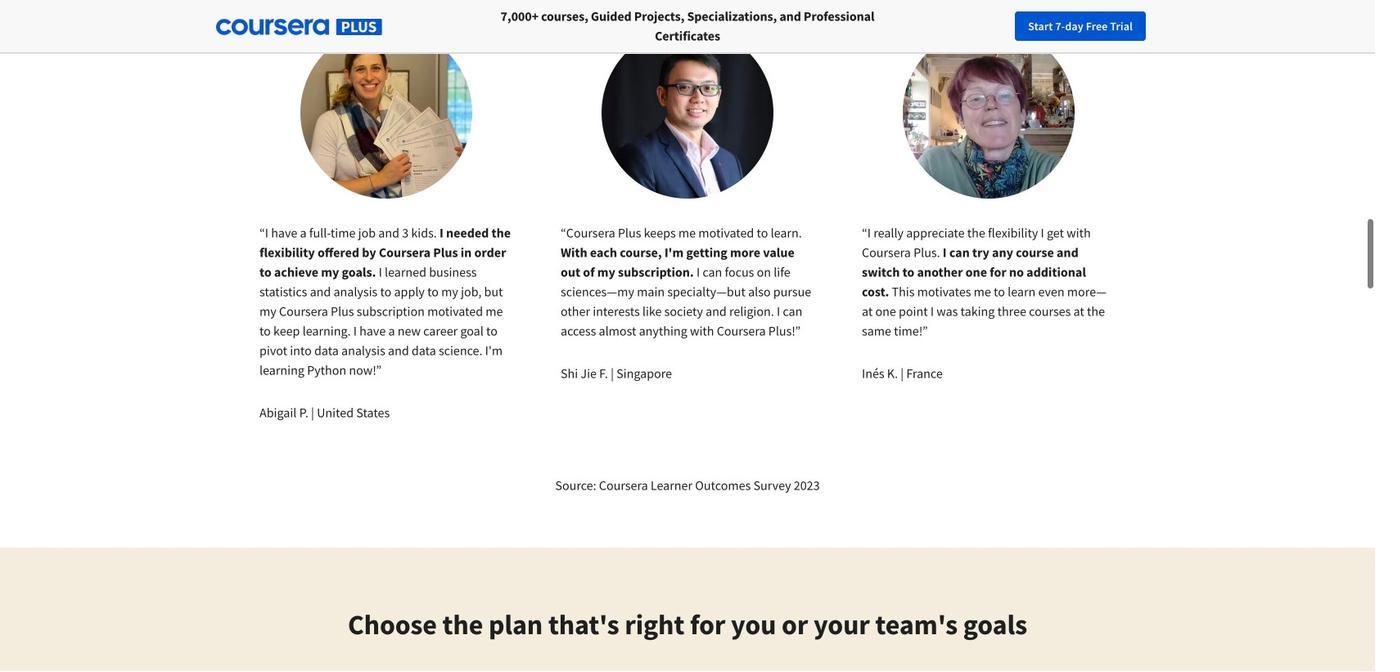 Task type: locate. For each thing, give the bounding box(es) containing it.
None search field
[[225, 10, 618, 43]]

learner image abigail p. image
[[300, 27, 472, 199]]

learner image inés k. image
[[903, 27, 1075, 199]]



Task type: vqa. For each thing, say whether or not it's contained in the screenshot.
45
no



Task type: describe. For each thing, give the bounding box(es) containing it.
learner image shi jie f. image
[[602, 27, 773, 199]]

coursera plus image
[[216, 19, 382, 35]]



